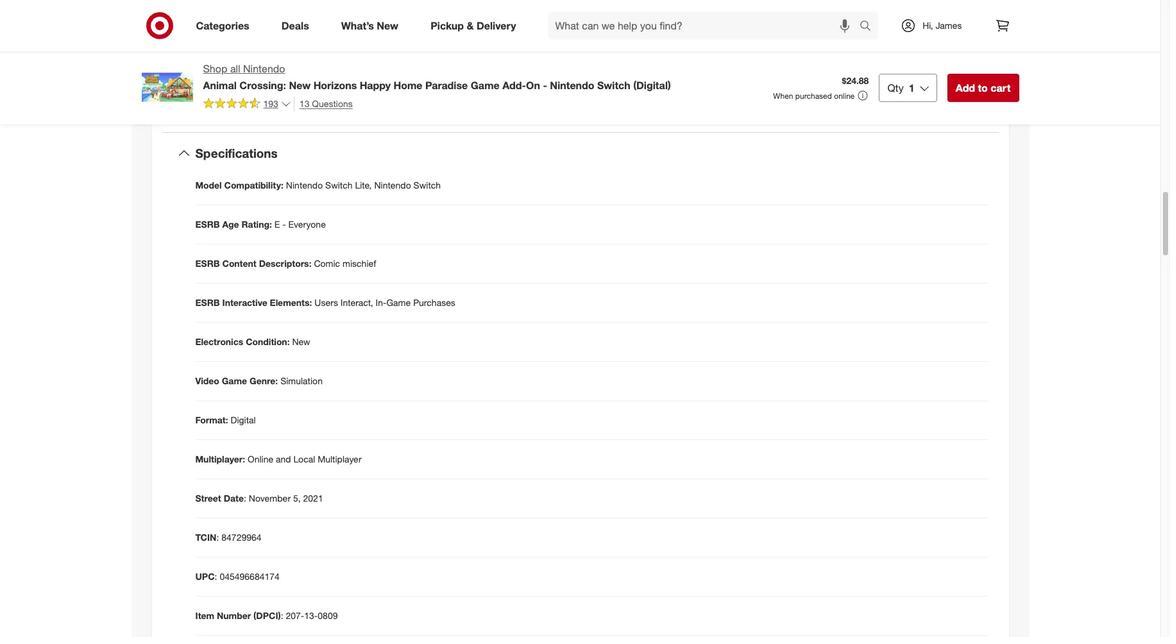 Task type: vqa. For each thing, say whether or not it's contained in the screenshot.
required to the top
yes



Task type: describe. For each thing, give the bounding box(es) containing it.
*any nintendo switch online membership (sold separately) and nintendo account required for online features. internet access required for online features.
[[602, 89, 981, 113]]

item number (dpci) : 207-13-0809
[[195, 610, 338, 621]]

questions
[[312, 98, 353, 109]]

193
[[263, 98, 278, 109]]

multiplayer:
[[195, 454, 245, 464]]

(digital)
[[633, 79, 671, 92]]

or
[[763, 64, 772, 75]]

(dpci)
[[253, 610, 281, 621]]

13
[[299, 98, 309, 109]]

mischief
[[343, 258, 376, 269]]

create
[[787, 38, 813, 49]]

item
[[195, 610, 214, 621]]

esrb content descriptors: comic mischief
[[195, 258, 376, 269]]

inspiration.
[[927, 64, 971, 75]]

designed
[[667, 64, 704, 75]]

add
[[956, 81, 975, 94]]

045496684174
[[220, 571, 280, 582]]

categories
[[196, 19, 249, 32]]

search
[[854, 20, 885, 33]]

0 horizontal spatial other
[[602, 51, 623, 62]]

0 vertical spatial other
[[938, 25, 959, 36]]

207-
[[286, 610, 304, 621]]

nintendo right on
[[550, 79, 594, 92]]

to inside button
[[978, 81, 988, 94]]

may
[[682, 38, 698, 49]]

when purchased online
[[773, 91, 855, 101]]

some
[[843, 64, 866, 75]]

: left 84729964
[[216, 532, 219, 543]]

you
[[665, 38, 679, 49]]

format: digital
[[195, 414, 256, 425]]

get
[[701, 38, 714, 49]]

qty
[[887, 81, 904, 94]]

esrb for esrb interactive elements: users interact, in-game purchases
[[195, 297, 220, 308]]

shop all nintendo animal crossing: new horizons happy home paradise game add-on - nintendo switch (digital)
[[203, 62, 671, 92]]

number
[[217, 610, 251, 621]]

app
[[898, 51, 913, 62]]

street
[[195, 493, 221, 504]]

rating:
[[242, 219, 272, 230]]

add-
[[502, 79, 526, 92]]

horizons
[[313, 79, 357, 92]]

players
[[626, 51, 654, 62]]

requests
[[740, 38, 775, 49]]

simulation
[[280, 375, 323, 386]]

of
[[689, 25, 696, 36]]

for inside take in-game photos of your designs and add them to your portfolio. show them to other characters and you may get more requests to create vacation homes! share the photos with other players using the in-game showroom* in the happy home network app and they can tour your personally-designed resort islands or go tour theirs for some relaxation and inspiration.
[[830, 64, 841, 75]]

delivery
[[477, 19, 516, 32]]

84729964
[[221, 532, 261, 543]]

comic
[[314, 258, 340, 269]]

switch right lite,
[[414, 180, 441, 191]]

users
[[315, 297, 338, 308]]

home inside take in-game photos of your designs and add them to your portfolio. show them to other characters and you may get more requests to create vacation homes! share the photos with other players using the in-game showroom* in the happy home network app and they can tour your personally-designed resort islands or go tour theirs for some relaxation and inspiration.
[[835, 51, 859, 62]]

interactive
[[222, 297, 267, 308]]

: left 045496684174 on the left of the page
[[215, 571, 217, 582]]

13 questions link
[[294, 97, 353, 111]]

2 horizontal spatial for
[[970, 89, 981, 100]]

street date : november 5, 2021
[[195, 493, 323, 504]]

compatibility:
[[224, 180, 284, 191]]

what's new
[[341, 19, 398, 32]]

crossing:
[[239, 79, 286, 92]]

esrb interactive elements: users interact, in-game purchases
[[195, 297, 455, 308]]

1
[[909, 81, 915, 94]]

5,
[[293, 493, 301, 504]]

characters
[[602, 38, 644, 49]]

home inside shop all nintendo animal crossing: new horizons happy home paradise game add-on - nintendo switch (digital)
[[394, 79, 422, 92]]

0 vertical spatial tour
[[970, 51, 986, 62]]

genre:
[[250, 375, 278, 386]]

and inside *any nintendo switch online membership (sold separately) and nintendo account required for online features. internet access required for online features.
[[841, 89, 857, 100]]

2 vertical spatial for
[[766, 102, 777, 113]]

and left "you"
[[647, 38, 662, 49]]

13 questions
[[299, 98, 353, 109]]

portfolio.
[[842, 25, 877, 36]]

deals
[[281, 19, 309, 32]]

network
[[861, 51, 895, 62]]

0 horizontal spatial online
[[248, 454, 273, 464]]

when
[[773, 91, 793, 101]]

1 horizontal spatial the
[[791, 51, 803, 62]]

content
[[222, 258, 256, 269]]

what's new link
[[330, 12, 415, 40]]

switch left lite,
[[325, 180, 353, 191]]

interact,
[[340, 297, 373, 308]]

more
[[716, 38, 737, 49]]

digital
[[231, 414, 256, 425]]

and left local
[[276, 454, 291, 464]]

purchased
[[795, 91, 832, 101]]

switch inside *any nintendo switch online membership (sold separately) and nintendo account required for online features. internet access required for online features.
[[662, 89, 689, 100]]

1 vertical spatial photos
[[925, 38, 953, 49]]

online inside *any nintendo switch online membership (sold separately) and nintendo account required for online features. internet access required for online features.
[[692, 89, 718, 100]]

2021
[[303, 493, 323, 504]]

account
[[898, 89, 932, 100]]

and down the 'app'
[[910, 64, 925, 75]]

everyone
[[288, 219, 326, 230]]

2 horizontal spatial your
[[822, 25, 839, 36]]

in-
[[376, 297, 386, 308]]

esrb for esrb age rating: e - everyone
[[195, 219, 220, 230]]

0 horizontal spatial game
[[222, 375, 247, 386]]

deals link
[[271, 12, 325, 40]]

islands
[[733, 64, 761, 75]]

in
[[781, 51, 788, 62]]

1 horizontal spatial required
[[934, 89, 968, 100]]

hi, james
[[923, 20, 962, 31]]



Task type: locate. For each thing, give the bounding box(es) containing it.
video game genre: simulation
[[195, 375, 323, 386]]

nintendo right lite,
[[374, 180, 411, 191]]

0 horizontal spatial -
[[282, 219, 286, 230]]

What can we help you find? suggestions appear below search field
[[548, 12, 863, 40]]

1 horizontal spatial online
[[692, 89, 718, 100]]

1 horizontal spatial other
[[938, 25, 959, 36]]

esrb left interactive
[[195, 297, 220, 308]]

local
[[294, 454, 315, 464]]

using
[[657, 51, 679, 62]]

0 horizontal spatial the
[[681, 51, 694, 62]]

membership
[[720, 89, 771, 100]]

tour right can
[[970, 51, 986, 62]]

tcin : 84729964
[[195, 532, 261, 543]]

1 vertical spatial tour
[[787, 64, 803, 75]]

switch inside shop all nintendo animal crossing: new horizons happy home paradise game add-on - nintendo switch (digital)
[[597, 79, 630, 92]]

1 vertical spatial for
[[970, 89, 981, 100]]

online up street date : november 5, 2021
[[248, 454, 273, 464]]

193 link
[[203, 97, 291, 112]]

purchases
[[413, 297, 455, 308]]

happy inside take in-game photos of your designs and add them to your portfolio. show them to other characters and you may get more requests to create vacation homes! share the photos with other players using the in-game showroom* in the happy home network app and they can tour your personally-designed resort islands or go tour theirs for some relaxation and inspiration.
[[806, 51, 832, 62]]

0 horizontal spatial your
[[602, 64, 619, 75]]

1 vertical spatial required
[[730, 102, 764, 113]]

photos up "you"
[[658, 25, 686, 36]]

0 horizontal spatial tour
[[787, 64, 803, 75]]

game inside shop all nintendo animal crossing: new horizons happy home paradise game add-on - nintendo switch (digital)
[[471, 79, 500, 92]]

model
[[195, 180, 222, 191]]

the
[[909, 38, 922, 49], [681, 51, 694, 62], [791, 51, 803, 62]]

add to cart button
[[947, 74, 1019, 102]]

- inside shop all nintendo animal crossing: new horizons happy home paradise game add-on - nintendo switch (digital)
[[543, 79, 547, 92]]

esrb for esrb content descriptors: comic mischief
[[195, 258, 220, 269]]

0 vertical spatial in-
[[623, 25, 633, 36]]

online down *any
[[602, 102, 626, 113]]

2 horizontal spatial game
[[471, 79, 500, 92]]

electronics
[[195, 336, 243, 347]]

1 horizontal spatial in-
[[696, 51, 707, 62]]

home up some
[[835, 51, 859, 62]]

specifications button
[[162, 133, 998, 174]]

other up with
[[938, 25, 959, 36]]

to up the they
[[928, 25, 936, 36]]

1 horizontal spatial game
[[386, 297, 411, 308]]

hi,
[[923, 20, 933, 31]]

1 them from the left
[[788, 25, 809, 36]]

1 vertical spatial happy
[[360, 79, 391, 92]]

nintendo down personally-
[[623, 89, 660, 100]]

2 horizontal spatial online
[[834, 91, 855, 101]]

in- down get
[[696, 51, 707, 62]]

0 horizontal spatial happy
[[360, 79, 391, 92]]

online up access
[[692, 89, 718, 100]]

take
[[602, 25, 620, 36]]

required down membership on the top right of the page
[[730, 102, 764, 113]]

for down when at the right of the page
[[766, 102, 777, 113]]

0 horizontal spatial photos
[[658, 25, 686, 36]]

show
[[880, 25, 902, 36]]

1 vertical spatial -
[[282, 219, 286, 230]]

0 vertical spatial new
[[377, 19, 398, 32]]

1 horizontal spatial game
[[707, 51, 729, 62]]

shop
[[203, 62, 227, 75]]

1 horizontal spatial online
[[779, 102, 803, 113]]

1 features. from the left
[[629, 102, 663, 113]]

0 vertical spatial required
[[934, 89, 968, 100]]

new inside shop all nintendo animal crossing: new horizons happy home paradise game add-on - nintendo switch (digital)
[[289, 79, 311, 92]]

esrb left 'content'
[[195, 258, 220, 269]]

nintendo
[[243, 62, 285, 75], [550, 79, 594, 92], [623, 89, 660, 100], [859, 89, 896, 100], [286, 180, 323, 191], [374, 180, 411, 191]]

new right what's
[[377, 19, 398, 32]]

online down $24.88
[[834, 91, 855, 101]]

theirs
[[805, 64, 828, 75]]

game up resort
[[707, 51, 729, 62]]

0 horizontal spatial online
[[602, 102, 626, 113]]

new right condition:
[[292, 336, 310, 347]]

in- up characters
[[623, 25, 633, 36]]

$24.88
[[842, 75, 869, 86]]

your
[[699, 25, 716, 36], [822, 25, 839, 36], [602, 64, 619, 75]]

13-
[[304, 610, 318, 621]]

new up the 13
[[289, 79, 311, 92]]

categories link
[[185, 12, 265, 40]]

november
[[249, 493, 291, 504]]

them up share
[[905, 25, 925, 36]]

image of animal crossing: new horizons happy home paradise game add-on - nintendo switch (digital) image
[[141, 62, 193, 113]]

paradise
[[425, 79, 468, 92]]

1 horizontal spatial -
[[543, 79, 547, 92]]

and up 'requests'
[[753, 25, 768, 36]]

0 horizontal spatial features.
[[629, 102, 663, 113]]

2 horizontal spatial the
[[909, 38, 922, 49]]

homes!
[[851, 38, 881, 49]]

switch up internet
[[662, 89, 689, 100]]

1 vertical spatial home
[[394, 79, 422, 92]]

showroom*
[[732, 51, 779, 62]]

2 vertical spatial esrb
[[195, 297, 220, 308]]

required down inspiration.
[[934, 89, 968, 100]]

multiplayer: online and local multiplayer
[[195, 454, 362, 464]]

1 esrb from the top
[[195, 219, 220, 230]]

1 horizontal spatial happy
[[806, 51, 832, 62]]

pickup
[[431, 19, 464, 32]]

and down $24.88
[[841, 89, 857, 100]]

features.
[[629, 102, 663, 113], [806, 102, 840, 113]]

for left "cart"
[[970, 89, 981, 100]]

new
[[377, 19, 398, 32], [289, 79, 311, 92], [292, 336, 310, 347]]

1 vertical spatial other
[[602, 51, 623, 62]]

search button
[[854, 12, 885, 42]]

2 vertical spatial game
[[222, 375, 247, 386]]

the up the 'app'
[[909, 38, 922, 49]]

in-
[[623, 25, 633, 36], [696, 51, 707, 62]]

0 horizontal spatial in-
[[623, 25, 633, 36]]

0 vertical spatial for
[[830, 64, 841, 75]]

nintendo up everyone
[[286, 180, 323, 191]]

2 them from the left
[[905, 25, 925, 36]]

features. down separately)
[[806, 102, 840, 113]]

nintendo up crossing:
[[243, 62, 285, 75]]

1 horizontal spatial home
[[835, 51, 859, 62]]

they
[[933, 51, 950, 62]]

the right in
[[791, 51, 803, 62]]

your up *any
[[602, 64, 619, 75]]

nintendo down $24.88
[[859, 89, 896, 100]]

0809
[[318, 610, 338, 621]]

resort
[[707, 64, 730, 75]]

happy right horizons
[[360, 79, 391, 92]]

2 esrb from the top
[[195, 258, 220, 269]]

your up vacation
[[822, 25, 839, 36]]

1 vertical spatial in-
[[696, 51, 707, 62]]

0 vertical spatial online
[[692, 89, 718, 100]]

*any
[[602, 89, 620, 100]]

0 horizontal spatial for
[[766, 102, 777, 113]]

your up get
[[699, 25, 716, 36]]

online down when at the right of the page
[[779, 102, 803, 113]]

and right the 'app'
[[915, 51, 931, 62]]

separately)
[[795, 89, 839, 100]]

on
[[526, 79, 540, 92]]

online
[[834, 91, 855, 101], [602, 102, 626, 113], [779, 102, 803, 113]]

home
[[835, 51, 859, 62], [394, 79, 422, 92]]

to up create
[[811, 25, 819, 36]]

switch
[[597, 79, 630, 92], [662, 89, 689, 100], [325, 180, 353, 191], [414, 180, 441, 191]]

other down characters
[[602, 51, 623, 62]]

1 vertical spatial new
[[289, 79, 311, 92]]

2 features. from the left
[[806, 102, 840, 113]]

condition:
[[246, 336, 290, 347]]

1 horizontal spatial for
[[830, 64, 841, 75]]

elements:
[[270, 297, 312, 308]]

- right e
[[282, 219, 286, 230]]

1 vertical spatial game
[[386, 297, 411, 308]]

- right on
[[543, 79, 547, 92]]

0 vertical spatial home
[[835, 51, 859, 62]]

(sold
[[773, 89, 793, 100]]

esrb left age
[[195, 219, 220, 230]]

:
[[244, 493, 246, 504], [216, 532, 219, 543], [215, 571, 217, 582], [281, 610, 283, 621]]

tcin
[[195, 532, 216, 543]]

1 horizontal spatial photos
[[925, 38, 953, 49]]

0 vertical spatial game
[[633, 25, 656, 36]]

: left 207-
[[281, 610, 283, 621]]

to down "add"
[[777, 38, 785, 49]]

1 horizontal spatial your
[[699, 25, 716, 36]]

age
[[222, 219, 239, 230]]

tour right the go
[[787, 64, 803, 75]]

game right video
[[222, 375, 247, 386]]

1 vertical spatial game
[[707, 51, 729, 62]]

1 horizontal spatial tour
[[970, 51, 986, 62]]

multiplayer
[[318, 454, 362, 464]]

pickup & delivery
[[431, 19, 516, 32]]

0 horizontal spatial required
[[730, 102, 764, 113]]

1 horizontal spatial them
[[905, 25, 925, 36]]

share
[[883, 38, 907, 49]]

: left november on the left
[[244, 493, 246, 504]]

what's
[[341, 19, 374, 32]]

game left purchases
[[386, 297, 411, 308]]

descriptors:
[[259, 258, 311, 269]]

0 vertical spatial photos
[[658, 25, 686, 36]]

1 vertical spatial esrb
[[195, 258, 220, 269]]

them up create
[[788, 25, 809, 36]]

and
[[753, 25, 768, 36], [647, 38, 662, 49], [915, 51, 931, 62], [910, 64, 925, 75], [841, 89, 857, 100], [276, 454, 291, 464]]

0 vertical spatial happy
[[806, 51, 832, 62]]

required
[[934, 89, 968, 100], [730, 102, 764, 113]]

1 horizontal spatial features.
[[806, 102, 840, 113]]

game left add-
[[471, 79, 500, 92]]

features. down (digital)
[[629, 102, 663, 113]]

add
[[770, 25, 786, 36]]

happy inside shop all nintendo animal crossing: new horizons happy home paradise game add-on - nintendo switch (digital)
[[360, 79, 391, 92]]

upc : 045496684174
[[195, 571, 280, 582]]

home left the paradise
[[394, 79, 422, 92]]

0 horizontal spatial them
[[788, 25, 809, 36]]

photos up the they
[[925, 38, 953, 49]]

game up characters
[[633, 25, 656, 36]]

0 vertical spatial -
[[543, 79, 547, 92]]

to
[[811, 25, 819, 36], [928, 25, 936, 36], [777, 38, 785, 49], [978, 81, 988, 94]]

0 vertical spatial game
[[471, 79, 500, 92]]

personally-
[[622, 64, 667, 75]]

1 vertical spatial online
[[248, 454, 273, 464]]

happy up the theirs
[[806, 51, 832, 62]]

date
[[224, 493, 244, 504]]

to right add
[[978, 81, 988, 94]]

happy
[[806, 51, 832, 62], [360, 79, 391, 92]]

esrb age rating: e - everyone
[[195, 219, 326, 230]]

3 esrb from the top
[[195, 297, 220, 308]]

vacation
[[815, 38, 849, 49]]

qty 1
[[887, 81, 915, 94]]

cart
[[991, 81, 1011, 94]]

0 vertical spatial esrb
[[195, 219, 220, 230]]

designs
[[719, 25, 750, 36]]

switch down personally-
[[597, 79, 630, 92]]

0 horizontal spatial home
[[394, 79, 422, 92]]

esrb
[[195, 219, 220, 230], [195, 258, 220, 269], [195, 297, 220, 308]]

electronics condition: new
[[195, 336, 310, 347]]

2 vertical spatial new
[[292, 336, 310, 347]]

0 horizontal spatial game
[[633, 25, 656, 36]]

tour
[[970, 51, 986, 62], [787, 64, 803, 75]]

the up designed
[[681, 51, 694, 62]]

for left some
[[830, 64, 841, 75]]



